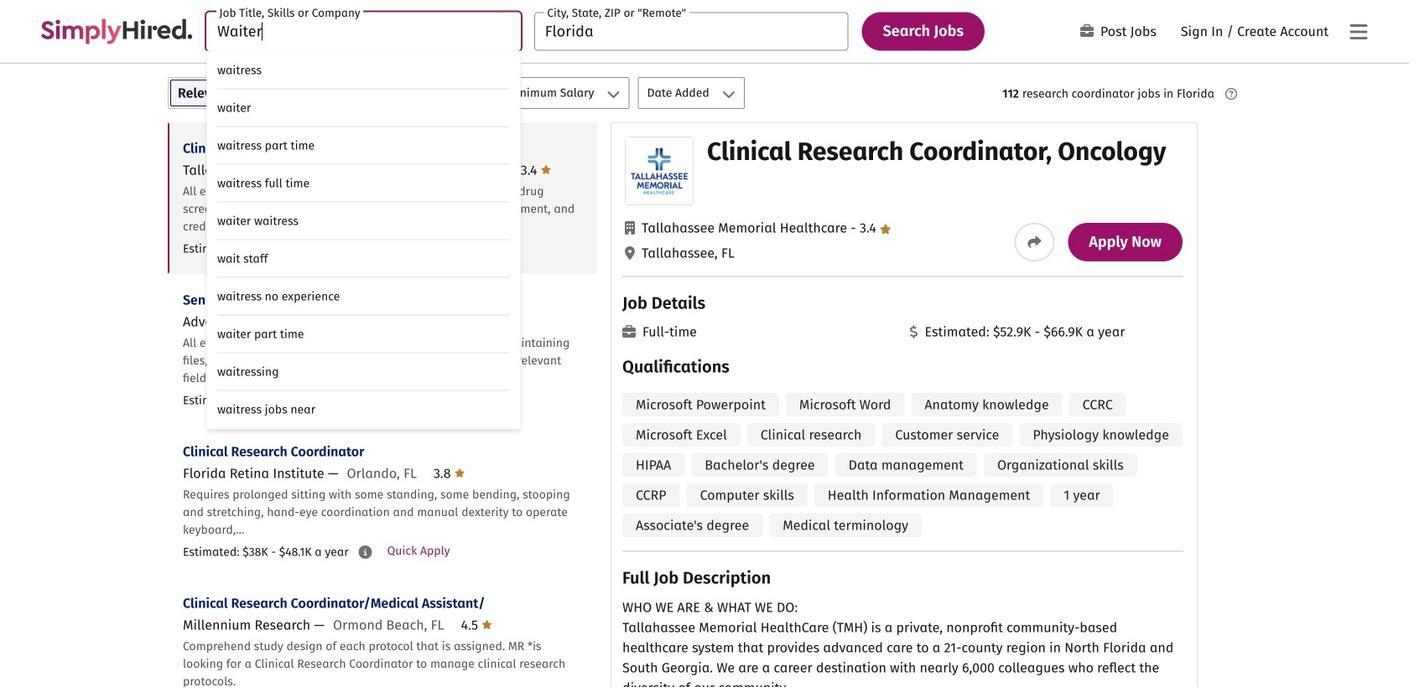 Task type: locate. For each thing, give the bounding box(es) containing it.
None text field
[[206, 12, 521, 51]]

2 horizontal spatial star image
[[880, 224, 891, 234]]

3 option from the top
[[207, 127, 520, 165]]

company logo for tallahassee memorial healthcare image
[[626, 138, 693, 205]]

0 vertical spatial 3.4 out of 5 stars element
[[521, 162, 551, 178]]

10 option from the top
[[207, 391, 520, 429]]

1 vertical spatial star image
[[880, 224, 891, 234]]

0 horizontal spatial briefcase image
[[622, 326, 636, 339]]

3.4 out of 5 stars element
[[521, 162, 551, 178], [847, 220, 891, 236]]

briefcase image
[[1081, 24, 1094, 38], [622, 326, 636, 339]]

option
[[207, 52, 520, 89], [207, 89, 520, 127], [207, 127, 520, 165], [207, 165, 520, 203], [207, 203, 520, 240], [207, 240, 520, 278], [207, 278, 520, 316], [207, 316, 520, 354], [207, 354, 520, 391], [207, 391, 520, 429]]

1 horizontal spatial briefcase image
[[1081, 24, 1094, 38]]

1 vertical spatial briefcase image
[[622, 326, 636, 339]]

3.4 out of 5 stars element inside clinical research coordinator, oncology element
[[847, 220, 891, 236]]

1 vertical spatial 3.4 out of 5 stars element
[[847, 220, 891, 236]]

job salary disclaimer image
[[359, 546, 372, 560]]

5 option from the top
[[207, 203, 520, 240]]

star image
[[541, 163, 551, 177], [880, 224, 891, 234], [455, 467, 465, 480]]

None text field
[[534, 12, 849, 51]]

location dot image
[[625, 247, 635, 260]]

0 horizontal spatial 3.4 out of 5 stars element
[[521, 162, 551, 178]]

dollar sign image
[[910, 326, 918, 339]]

1 horizontal spatial 3.4 out of 5 stars element
[[847, 220, 891, 236]]

2 option from the top
[[207, 89, 520, 127]]

0 vertical spatial briefcase image
[[1081, 24, 1094, 38]]

2 vertical spatial star image
[[455, 467, 465, 480]]

None field
[[206, 12, 521, 430], [534, 12, 849, 51], [206, 12, 521, 430], [534, 12, 849, 51]]

list
[[168, 122, 597, 688]]

star image
[[482, 619, 492, 632]]

main menu image
[[1350, 22, 1368, 42]]

list box
[[206, 51, 521, 430]]

4 option from the top
[[207, 165, 520, 203]]

clinical research coordinator, oncology element
[[611, 122, 1198, 688]]

8 option from the top
[[207, 316, 520, 354]]

1 horizontal spatial star image
[[541, 163, 551, 177]]

sponsored jobs disclaimer image
[[1226, 88, 1237, 100]]



Task type: vqa. For each thing, say whether or not it's contained in the screenshot.
"List Box"
yes



Task type: describe. For each thing, give the bounding box(es) containing it.
3.8 out of 5 stars element
[[434, 466, 465, 482]]

simplyhired logo image
[[40, 19, 193, 44]]

4.5 out of 5 stars element
[[461, 618, 492, 634]]

star image inside clinical research coordinator, oncology element
[[880, 224, 891, 234]]

share this job image
[[1028, 236, 1041, 249]]

building image
[[625, 221, 635, 235]]

1 option from the top
[[207, 52, 520, 89]]

9 option from the top
[[207, 354, 520, 391]]

0 vertical spatial star image
[[541, 163, 551, 177]]

0 horizontal spatial star image
[[455, 467, 465, 480]]

7 option from the top
[[207, 278, 520, 316]]

6 option from the top
[[207, 240, 520, 278]]



